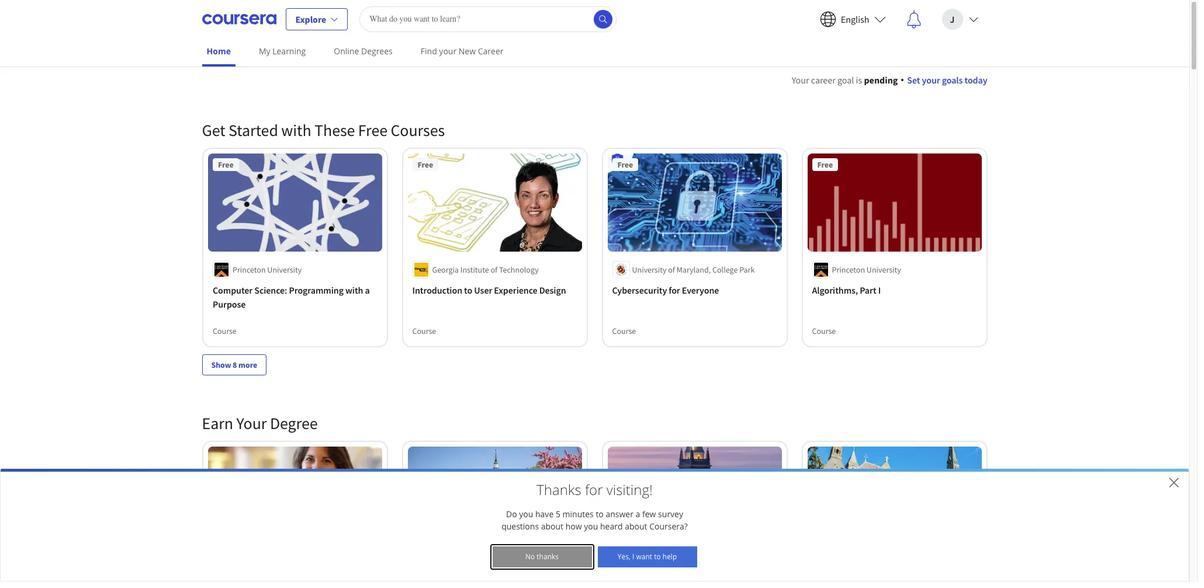 Task type: locate. For each thing, give the bounding box(es) containing it.
college
[[713, 265, 738, 275], [472, 558, 497, 568]]

computer science: programming with a purpose link
[[212, 283, 377, 311]]

university up the cybersecurity
[[632, 265, 667, 275]]

get started with these free courses
[[202, 120, 445, 141]]

your inside 'link'
[[439, 46, 457, 57]]

1 horizontal spatial you
[[584, 521, 598, 533]]

1 horizontal spatial about
[[625, 521, 647, 533]]

college left park on the right of the page
[[713, 265, 738, 275]]

1 vertical spatial to
[[596, 509, 604, 520]]

i right part
[[878, 284, 881, 296]]

1 horizontal spatial princeton
[[832, 265, 865, 275]]

0 vertical spatial college
[[713, 265, 738, 275]]

georgia
[[432, 265, 459, 275]]

you up questions
[[519, 509, 533, 520]]

get started with these free courses collection element
[[195, 101, 995, 394]]

to left user
[[464, 284, 472, 296]]

degree
[[270, 413, 318, 434]]

of right the institute
[[491, 265, 498, 275]]

your left the career
[[792, 74, 809, 86]]

1 princeton university from the left
[[232, 265, 302, 275]]

english
[[841, 13, 870, 25]]

georgia institute of technology
[[432, 265, 539, 275]]

dartmouth college
[[432, 558, 497, 568]]

princeton university for part
[[832, 265, 901, 275]]

course down the 'purpose'
[[212, 326, 236, 336]]

survey
[[658, 509, 683, 520]]

smile image
[[816, 182, 830, 196]]

1 princeton from the left
[[232, 265, 265, 275]]

0 horizontal spatial princeton
[[232, 265, 265, 275]]

have
[[535, 509, 554, 520]]

for for cybersecurity
[[669, 284, 680, 296]]

1 horizontal spatial i
[[878, 284, 881, 296]]

2 princeton from the left
[[832, 265, 865, 275]]

with right programming
[[345, 284, 363, 296]]

with left these
[[281, 120, 311, 141]]

course for algorithms, part i
[[812, 326, 836, 336]]

main content containing get started with these free courses
[[0, 59, 1190, 583]]

you
[[519, 509, 533, 520], [584, 521, 598, 533]]

main content
[[0, 59, 1190, 583]]

1 horizontal spatial for
[[669, 284, 680, 296]]

for up minutes
[[585, 481, 603, 500]]

algorithms,
[[812, 284, 858, 296]]

no thanks button
[[492, 547, 592, 568]]

your
[[792, 74, 809, 86], [236, 413, 267, 434]]

0 vertical spatial a
[[365, 284, 370, 296]]

i
[[878, 284, 881, 296], [632, 552, 634, 562]]

1 vertical spatial your
[[236, 413, 267, 434]]

goals
[[942, 74, 963, 86]]

free for computer science: programming with a purpose
[[218, 160, 233, 170]]

career
[[478, 46, 504, 57]]

your right find
[[439, 46, 457, 57]]

1 horizontal spatial a
[[636, 509, 640, 520]]

0 horizontal spatial your
[[439, 46, 457, 57]]

yes,
[[618, 552, 631, 562]]

1 vertical spatial college
[[472, 558, 497, 568]]

your career goal is pending
[[792, 74, 898, 86]]

1 vertical spatial your
[[922, 74, 940, 86]]

2 course from the left
[[412, 326, 436, 336]]

for
[[669, 284, 680, 296], [585, 481, 603, 500]]

to up heard
[[596, 509, 604, 520]]

a right programming
[[365, 284, 370, 296]]

park
[[740, 265, 755, 275]]

1 horizontal spatial college
[[713, 265, 738, 275]]

your right earn
[[236, 413, 267, 434]]

you right how
[[584, 521, 598, 533]]

started
[[229, 120, 278, 141]]

of inside earn your degree collection element
[[668, 558, 675, 568]]

0 vertical spatial to
[[464, 284, 472, 296]]

for left everyone
[[669, 284, 680, 296]]

What do you want to learn? text field
[[360, 6, 617, 32]]

1 vertical spatial a
[[636, 509, 640, 520]]

to inside "link"
[[464, 284, 472, 296]]

of for university of california, berkeley
[[668, 558, 675, 568]]

princeton university up the science:
[[232, 265, 302, 275]]

course down the introduction on the left
[[412, 326, 436, 336]]

minutes
[[563, 509, 594, 520]]

course down the cybersecurity
[[612, 326, 636, 336]]

0 horizontal spatial for
[[585, 481, 603, 500]]

princeton
[[232, 265, 265, 275], [832, 265, 865, 275]]

1 horizontal spatial your
[[922, 74, 940, 86]]

free for algorithms, part i
[[817, 160, 833, 170]]

your
[[439, 46, 457, 57], [922, 74, 940, 86]]

0 horizontal spatial about
[[541, 521, 564, 533]]

a left the few
[[636, 509, 640, 520]]

1 vertical spatial you
[[584, 521, 598, 533]]

line chart image
[[816, 140, 830, 154]]

to
[[464, 284, 472, 296], [596, 509, 604, 520], [654, 552, 661, 562]]

explore button
[[286, 8, 348, 30]]

0 horizontal spatial a
[[365, 284, 370, 296]]

None search field
[[360, 6, 617, 32]]

these
[[315, 120, 355, 141]]

college inside earn your degree collection element
[[472, 558, 497, 568]]

0 horizontal spatial princeton university
[[232, 265, 302, 275]]

about down the few
[[625, 521, 647, 533]]

thanks
[[537, 552, 559, 562]]

want
[[636, 552, 652, 562]]

degrees
[[361, 46, 393, 57]]

today
[[965, 74, 988, 86]]

set your goals today
[[907, 74, 988, 86]]

1 vertical spatial with
[[345, 284, 363, 296]]

2 princeton university from the left
[[832, 265, 901, 275]]

of left the california,
[[668, 558, 675, 568]]

princeton university
[[232, 265, 302, 275], [832, 265, 901, 275]]

experience
[[494, 284, 538, 296]]

your right set
[[922, 74, 940, 86]]

2 about from the left
[[625, 521, 647, 533]]

for for thanks
[[585, 481, 603, 500]]

princeton university up part
[[832, 265, 901, 275]]

university of maryland, college park
[[632, 265, 755, 275]]

do you have 5 minutes to answer a few survey questions about how you heard about coursera?
[[502, 509, 688, 533]]

to left help
[[654, 552, 661, 562]]

your for set
[[922, 74, 940, 86]]

introduction to user experience design
[[412, 284, 566, 296]]

1 horizontal spatial with
[[345, 284, 363, 296]]

algorithms, part i
[[812, 284, 881, 296]]

help
[[663, 552, 677, 562]]

0 vertical spatial your
[[792, 74, 809, 86]]

maryland,
[[677, 265, 711, 275]]

for inside get started with these free courses collection element
[[669, 284, 680, 296]]

explore
[[295, 13, 326, 25]]

technology
[[499, 265, 539, 275]]

berkeley
[[714, 558, 743, 568]]

about
[[541, 521, 564, 533], [625, 521, 647, 533]]

of up cybersecurity for everyone
[[668, 265, 675, 275]]

2 horizontal spatial to
[[654, 552, 661, 562]]

university
[[267, 265, 302, 275], [632, 265, 667, 275], [867, 265, 901, 275], [632, 558, 667, 568]]

your inside dropdown button
[[922, 74, 940, 86]]

online
[[334, 46, 359, 57]]

coursera image
[[202, 10, 276, 28]]

coursera?
[[650, 521, 688, 533]]

0 horizontal spatial your
[[236, 413, 267, 434]]

princeton up computer
[[232, 265, 265, 275]]

of
[[491, 265, 498, 275], [668, 265, 675, 275], [668, 558, 675, 568]]

new
[[459, 46, 476, 57]]

california,
[[677, 558, 712, 568]]

about down 5
[[541, 521, 564, 533]]

2 vertical spatial to
[[654, 552, 661, 562]]

college right dartmouth
[[472, 558, 497, 568]]

1 course from the left
[[212, 326, 236, 336]]

0 horizontal spatial i
[[632, 552, 634, 562]]

0 vertical spatial i
[[878, 284, 881, 296]]

online degrees
[[334, 46, 393, 57]]

0 vertical spatial for
[[669, 284, 680, 296]]

1 vertical spatial i
[[632, 552, 634, 562]]

everyone
[[682, 284, 719, 296]]

1 horizontal spatial to
[[596, 509, 604, 520]]

free
[[358, 120, 388, 141], [218, 160, 233, 170], [418, 160, 433, 170], [618, 160, 633, 170], [817, 160, 833, 170]]

1 horizontal spatial princeton university
[[832, 265, 901, 275]]

i right yes,
[[632, 552, 634, 562]]

3 course from the left
[[612, 326, 636, 336]]

0 horizontal spatial college
[[472, 558, 497, 568]]

✕
[[1169, 473, 1180, 492]]

0 horizontal spatial you
[[519, 509, 533, 520]]

princeton up algorithms, part i
[[832, 265, 865, 275]]

course for cybersecurity for everyone
[[612, 326, 636, 336]]

0 horizontal spatial to
[[464, 284, 472, 296]]

0 vertical spatial with
[[281, 120, 311, 141]]

4 course from the left
[[812, 326, 836, 336]]

few
[[642, 509, 656, 520]]

purpose
[[212, 298, 245, 310]]

introduction
[[412, 284, 462, 296]]

a inside computer science: programming with a purpose
[[365, 284, 370, 296]]

0 vertical spatial your
[[439, 46, 457, 57]]

✕ button
[[1169, 473, 1180, 492]]

programming
[[289, 284, 343, 296]]

course down algorithms,
[[812, 326, 836, 336]]

university right yes,
[[632, 558, 667, 568]]

1 vertical spatial for
[[585, 481, 603, 500]]



Task type: vqa. For each thing, say whether or not it's contained in the screenshot.
YES, I WANT TO HELP button
yes



Task type: describe. For each thing, give the bounding box(es) containing it.
0 horizontal spatial with
[[281, 120, 311, 141]]

cybersecurity for everyone
[[612, 284, 719, 296]]

to inside do you have 5 minutes to answer a few survey questions about how you heard about coursera?
[[596, 509, 604, 520]]

user
[[474, 284, 492, 296]]

show
[[211, 360, 231, 370]]

design
[[539, 284, 566, 296]]

do
[[506, 509, 517, 520]]

with inside computer science: programming with a purpose
[[345, 284, 363, 296]]

thanks
[[537, 481, 581, 500]]

course for introduction to user experience design
[[412, 326, 436, 336]]

your for find
[[439, 46, 457, 57]]

home
[[207, 46, 231, 57]]

earn
[[202, 413, 233, 434]]

no thanks
[[525, 552, 559, 562]]

course for computer science: programming with a purpose
[[212, 326, 236, 336]]

1 horizontal spatial your
[[792, 74, 809, 86]]

career
[[811, 74, 836, 86]]

computer science: programming with a purpose
[[212, 284, 370, 310]]

princeton for computer
[[232, 265, 265, 275]]

find your new career
[[421, 46, 504, 57]]

college inside get started with these free courses collection element
[[713, 265, 738, 275]]

show 8 more button
[[202, 355, 267, 376]]

find
[[421, 46, 437, 57]]

online degrees link
[[329, 38, 397, 64]]

to inside button
[[654, 552, 661, 562]]

i inside main content
[[878, 284, 881, 296]]

i inside button
[[632, 552, 634, 562]]

j
[[950, 13, 955, 25]]

computer
[[212, 284, 252, 296]]

university up the science:
[[267, 265, 302, 275]]

goal
[[838, 74, 854, 86]]

free for cybersecurity for everyone
[[618, 160, 633, 170]]

8
[[233, 360, 237, 370]]

0 vertical spatial you
[[519, 509, 533, 520]]

introduction to user experience design link
[[412, 283, 577, 297]]

1 about from the left
[[541, 521, 564, 533]]

princeton for algorithms,
[[832, 265, 865, 275]]

questions
[[502, 521, 539, 533]]

j button
[[933, 0, 988, 38]]

earn your degree
[[202, 413, 318, 434]]

is
[[856, 74, 862, 86]]

pending
[[864, 74, 898, 86]]

my learning link
[[254, 38, 311, 64]]

dartmouth
[[432, 558, 470, 568]]

courses
[[391, 120, 445, 141]]

cybersecurity
[[612, 284, 667, 296]]

yes, i want to help button
[[598, 547, 697, 568]]

university inside earn your degree collection element
[[632, 558, 667, 568]]

how
[[566, 521, 582, 533]]

institute
[[460, 265, 489, 275]]

princeton university for science:
[[232, 265, 302, 275]]

university of california, berkeley
[[632, 558, 743, 568]]

answer
[[606, 509, 634, 520]]

show 8 more
[[211, 360, 257, 370]]

cybersecurity for everyone link
[[612, 283, 777, 297]]

5
[[556, 509, 561, 520]]

set your goals today button
[[902, 73, 988, 87]]

set
[[907, 74, 920, 86]]

a inside do you have 5 minutes to answer a few survey questions about how you heard about coursera?
[[636, 509, 640, 520]]

my
[[259, 46, 270, 57]]

visiting!
[[607, 481, 653, 500]]

home link
[[202, 38, 236, 67]]

earn your degree collection element
[[195, 394, 995, 583]]

free for introduction to user experience design
[[418, 160, 433, 170]]

find your new career link
[[416, 38, 508, 64]]

my learning
[[259, 46, 306, 57]]

yes, i want to help
[[618, 552, 677, 562]]

thanks for visiting!
[[537, 481, 653, 500]]

repeat image
[[816, 161, 830, 175]]

university up algorithms, part i link
[[867, 265, 901, 275]]

of for university of maryland, college park
[[668, 265, 675, 275]]

part
[[860, 284, 877, 296]]

science:
[[254, 284, 287, 296]]

english button
[[811, 0, 895, 38]]

algorithms, part i link
[[812, 283, 977, 297]]

no
[[525, 552, 535, 562]]

more
[[239, 360, 257, 370]]

get
[[202, 120, 225, 141]]

learning
[[273, 46, 306, 57]]

heard
[[600, 521, 623, 533]]



